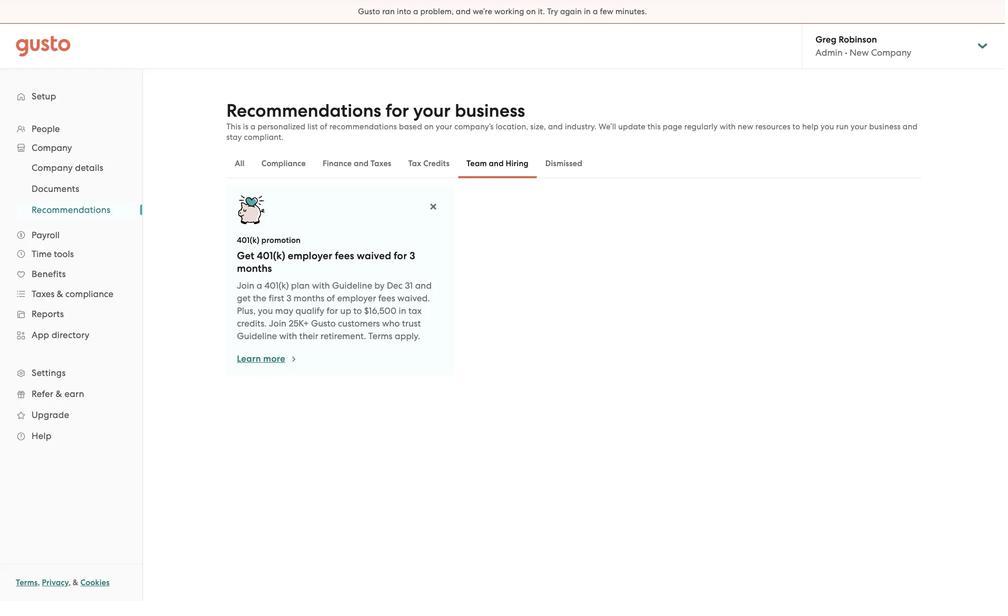 Task type: describe. For each thing, give the bounding box(es) containing it.
ran
[[382, 7, 395, 16]]

settings
[[32, 368, 66, 379]]

taxes inside dropdown button
[[32, 289, 55, 300]]

1 horizontal spatial gusto
[[358, 7, 380, 16]]

for inside recommendations for your business this is a personalized list of recommendations based on your company's location, size, and industry. we'll update this page regularly with new resources to help you run your business and stay compliant.
[[385, 100, 409, 122]]

and inside join a 401(k) plan with guideline by dec 31 and get the first 3 months of employer fees waived. plus, you may qualify for up to $16,500 in tax credits. join 25k+ gusto customers who trust guideline with their retirement. terms apply.
[[415, 281, 432, 291]]

a inside join a 401(k) plan with guideline by dec 31 and get the first 3 months of employer fees waived. plus, you may qualify for up to $16,500 in tax credits. join 25k+ gusto customers who trust guideline with their retirement. terms apply.
[[257, 281, 262, 291]]

by
[[374, 281, 385, 291]]

3 inside join a 401(k) plan with guideline by dec 31 and get the first 3 months of employer fees waived. plus, you may qualify for up to $16,500 in tax credits. join 25k+ gusto customers who trust guideline with their retirement. terms apply.
[[286, 293, 291, 304]]

industry.
[[565, 122, 597, 132]]

customers
[[338, 319, 380, 329]]

reports link
[[11, 305, 132, 324]]

401(k) promotion get 401(k) employer fees waived for 3 months
[[237, 236, 415, 275]]

of inside recommendations for your business this is a personalized list of recommendations based on your company's location, size, and industry. we'll update this page regularly with new resources to help you run your business and stay compliant.
[[320, 122, 327, 132]]

credits.
[[237, 319, 267, 329]]

2 , from the left
[[69, 579, 71, 588]]

new
[[850, 47, 869, 58]]

home image
[[16, 36, 71, 57]]

of inside join a 401(k) plan with guideline by dec 31 and get the first 3 months of employer fees waived. plus, you may qualify for up to $16,500 in tax credits. join 25k+ gusto customers who trust guideline with their retirement. terms apply.
[[327, 293, 335, 304]]

app directory link
[[11, 326, 132, 345]]

learn
[[237, 354, 261, 365]]

31
[[405, 281, 413, 291]]

your up based
[[413, 100, 451, 122]]

recommendations for your business this is a personalized list of recommendations based on your company's location, size, and industry. we'll update this page regularly with new resources to help you run your business and stay compliant.
[[226, 100, 918, 142]]

terms link
[[16, 579, 38, 588]]

gusto ran into a problem, and we're working on it. try again in a few minutes.
[[358, 7, 647, 16]]

payroll button
[[11, 226, 132, 245]]

privacy link
[[42, 579, 69, 588]]

list containing company details
[[0, 157, 142, 221]]

documents
[[32, 184, 79, 194]]

& for compliance
[[57, 289, 63, 300]]

fees inside 401(k) promotion get 401(k) employer fees waived for 3 months
[[335, 250, 354, 262]]

employer inside 401(k) promotion get 401(k) employer fees waived for 3 months
[[288, 250, 332, 262]]

based
[[399, 122, 422, 132]]

your right run
[[851, 122, 867, 132]]

first
[[269, 293, 284, 304]]

dismissed
[[545, 159, 582, 168]]

plus,
[[237, 306, 256, 316]]

may
[[275, 306, 293, 316]]

0 vertical spatial 401(k)
[[237, 236, 260, 245]]

reports
[[32, 309, 64, 320]]

dismissed button
[[537, 151, 591, 176]]

to inside recommendations for your business this is a personalized list of recommendations based on your company's location, size, and industry. we'll update this page regularly with new resources to help you run your business and stay compliant.
[[793, 122, 800, 132]]

company details
[[32, 163, 103, 173]]

team
[[467, 159, 487, 168]]

benefits
[[32, 269, 66, 280]]

25k+
[[289, 319, 309, 329]]

app
[[32, 330, 49, 341]]

all button
[[226, 151, 253, 176]]

we'll
[[599, 122, 616, 132]]

compliance
[[65, 289, 113, 300]]

more
[[263, 354, 285, 365]]

•
[[845, 47, 848, 58]]

tax credits
[[408, 159, 450, 168]]

taxes & compliance button
[[11, 285, 132, 304]]

app directory
[[32, 330, 90, 341]]

company for company
[[32, 143, 72, 153]]

gusto inside join a 401(k) plan with guideline by dec 31 and get the first 3 months of employer fees waived. plus, you may qualify for up to $16,500 in tax credits. join 25k+ gusto customers who trust guideline with their retirement. terms apply.
[[311, 319, 336, 329]]

get
[[237, 250, 254, 262]]

company button
[[11, 138, 132, 157]]

waived.
[[397, 293, 430, 304]]

tax
[[408, 159, 421, 168]]

finance and taxes button
[[314, 151, 400, 176]]

location,
[[496, 122, 528, 132]]

time
[[32, 249, 52, 260]]

recommendations for recommendations for your business this is a personalized list of recommendations based on your company's location, size, and industry. we'll update this page regularly with new resources to help you run your business and stay compliant.
[[226, 100, 381, 122]]

0 horizontal spatial business
[[455, 100, 525, 122]]

who
[[382, 319, 400, 329]]

regularly
[[684, 122, 718, 132]]

and inside finance and taxes button
[[354, 159, 369, 168]]

team and hiring
[[467, 159, 529, 168]]

terms , privacy , & cookies
[[16, 579, 110, 588]]

1 horizontal spatial join
[[269, 319, 286, 329]]

dec
[[387, 281, 403, 291]]

employer inside join a 401(k) plan with guideline by dec 31 and get the first 3 months of employer fees waived. plus, you may qualify for up to $16,500 in tax credits. join 25k+ gusto customers who trust guideline with their retirement. terms apply.
[[337, 293, 376, 304]]

waived
[[357, 250, 391, 262]]

3 inside 401(k) promotion get 401(k) employer fees waived for 3 months
[[410, 250, 415, 262]]

company for company details
[[32, 163, 73, 173]]

you inside join a 401(k) plan with guideline by dec 31 and get the first 3 months of employer fees waived. plus, you may qualify for up to $16,500 in tax credits. join 25k+ gusto customers who trust guideline with their retirement. terms apply.
[[258, 306, 273, 316]]

try
[[547, 7, 558, 16]]

cookies
[[80, 579, 110, 588]]

retirement.
[[321, 331, 366, 342]]

few
[[600, 7, 613, 16]]

details
[[75, 163, 103, 173]]

the
[[253, 293, 266, 304]]

earn
[[64, 389, 84, 400]]

new
[[738, 122, 753, 132]]

compliance
[[261, 159, 306, 168]]

terms inside join a 401(k) plan with guideline by dec 31 and get the first 3 months of employer fees waived. plus, you may qualify for up to $16,500 in tax credits. join 25k+ gusto customers who trust guideline with their retirement. terms apply.
[[368, 331, 393, 342]]

401(k) inside join a 401(k) plan with guideline by dec 31 and get the first 3 months of employer fees waived. plus, you may qualify for up to $16,500 in tax credits. join 25k+ gusto customers who trust guideline with their retirement. terms apply.
[[264, 281, 289, 291]]

qualify
[[296, 306, 324, 316]]

list containing people
[[0, 120, 142, 447]]

robinson
[[839, 34, 877, 45]]

company's
[[454, 122, 494, 132]]

promotion
[[261, 236, 301, 245]]

months inside join a 401(k) plan with guideline by dec 31 and get the first 3 months of employer fees waived. plus, you may qualify for up to $16,500 in tax credits. join 25k+ gusto customers who trust guideline with their retirement. terms apply.
[[294, 293, 324, 304]]

into
[[397, 7, 411, 16]]

2 vertical spatial with
[[279, 331, 297, 342]]

personalized
[[258, 122, 305, 132]]

problem,
[[420, 7, 454, 16]]

time tools button
[[11, 245, 132, 264]]

1 horizontal spatial guideline
[[332, 281, 372, 291]]

learn more link
[[237, 353, 298, 366]]



Task type: locate. For each thing, give the bounding box(es) containing it.
2 vertical spatial company
[[32, 163, 73, 173]]

their
[[299, 331, 318, 342]]

company inside dropdown button
[[32, 143, 72, 153]]

fees
[[335, 250, 354, 262], [378, 293, 395, 304]]

on right based
[[424, 122, 434, 132]]

for up based
[[385, 100, 409, 122]]

1 , from the left
[[38, 579, 40, 588]]

0 vertical spatial with
[[720, 122, 736, 132]]

setup
[[32, 91, 56, 102]]

taxes inside button
[[371, 159, 391, 168]]

cookies button
[[80, 577, 110, 590]]

upgrade
[[32, 410, 69, 421]]

for left up
[[327, 306, 338, 316]]

people
[[32, 124, 60, 134]]

recommendations inside recommendations for your business this is a personalized list of recommendations based on your company's location, size, and industry. we'll update this page regularly with new resources to help you run your business and stay compliant.
[[226, 100, 381, 122]]

0 vertical spatial &
[[57, 289, 63, 300]]

0 horizontal spatial fees
[[335, 250, 354, 262]]

compliance button
[[253, 151, 314, 176]]

settings link
[[11, 364, 132, 383]]

finance
[[323, 159, 352, 168]]

it.
[[538, 7, 545, 16]]

to right up
[[353, 306, 362, 316]]

taxes up reports
[[32, 289, 55, 300]]

1 horizontal spatial fees
[[378, 293, 395, 304]]

working
[[494, 7, 524, 16]]

on inside recommendations for your business this is a personalized list of recommendations based on your company's location, size, and industry. we'll update this page regularly with new resources to help you run your business and stay compliant.
[[424, 122, 434, 132]]

greg
[[816, 34, 837, 45]]

1 horizontal spatial in
[[584, 7, 591, 16]]

list
[[0, 120, 142, 447], [0, 157, 142, 221]]

1 vertical spatial fees
[[378, 293, 395, 304]]

join down may
[[269, 319, 286, 329]]

for inside join a 401(k) plan with guideline by dec 31 and get the first 3 months of employer fees waived. plus, you may qualify for up to $16,500 in tax credits. join 25k+ gusto customers who trust guideline with their retirement. terms apply.
[[327, 306, 338, 316]]

0 vertical spatial business
[[455, 100, 525, 122]]

guideline up up
[[332, 281, 372, 291]]

tax
[[408, 306, 422, 316]]

you down the
[[258, 306, 273, 316]]

a inside recommendations for your business this is a personalized list of recommendations based on your company's location, size, and industry. we'll update this page regularly with new resources to help you run your business and stay compliant.
[[250, 122, 256, 132]]

refer & earn
[[32, 389, 84, 400]]

1 vertical spatial gusto
[[311, 319, 336, 329]]

privacy
[[42, 579, 69, 588]]

0 horizontal spatial guideline
[[237, 331, 277, 342]]

for
[[385, 100, 409, 122], [394, 250, 407, 262], [327, 306, 338, 316]]

with right plan on the top left of page
[[312, 281, 330, 291]]

months inside 401(k) promotion get 401(k) employer fees waived for 3 months
[[237, 263, 272, 275]]

in inside join a 401(k) plan with guideline by dec 31 and get the first 3 months of employer fees waived. plus, you may qualify for up to $16,500 in tax credits. join 25k+ gusto customers who trust guideline with their retirement. terms apply.
[[399, 306, 406, 316]]

1 vertical spatial company
[[32, 143, 72, 153]]

& inside taxes & compliance dropdown button
[[57, 289, 63, 300]]

compliant.
[[244, 133, 284, 142]]

3
[[410, 250, 415, 262], [286, 293, 291, 304]]

0 horizontal spatial in
[[399, 306, 406, 316]]

payroll
[[32, 230, 60, 241]]

run
[[836, 122, 849, 132]]

employer
[[288, 250, 332, 262], [337, 293, 376, 304]]

business right run
[[869, 122, 901, 132]]

1 horizontal spatial employer
[[337, 293, 376, 304]]

0 horizontal spatial join
[[237, 281, 254, 291]]

update
[[618, 122, 646, 132]]

taxes left tax
[[371, 159, 391, 168]]

2 vertical spatial 401(k)
[[264, 281, 289, 291]]

to inside join a 401(k) plan with guideline by dec 31 and get the first 3 months of employer fees waived. plus, you may qualify for up to $16,500 in tax credits. join 25k+ gusto customers who trust guideline with their retirement. terms apply.
[[353, 306, 362, 316]]

1 vertical spatial on
[[424, 122, 434, 132]]

0 vertical spatial join
[[237, 281, 254, 291]]

business
[[455, 100, 525, 122], [869, 122, 901, 132]]

directory
[[52, 330, 90, 341]]

help link
[[11, 427, 132, 446]]

list
[[307, 122, 318, 132]]

recommendations for recommendations
[[32, 205, 110, 215]]

0 horizontal spatial with
[[279, 331, 297, 342]]

0 horizontal spatial you
[[258, 306, 273, 316]]

1 vertical spatial in
[[399, 306, 406, 316]]

to left help in the right top of the page
[[793, 122, 800, 132]]

401(k) up get
[[237, 236, 260, 245]]

gusto navigation element
[[0, 69, 142, 464]]

we're
[[473, 7, 492, 16]]

& left earn at bottom left
[[56, 389, 62, 400]]

401(k) up first
[[264, 281, 289, 291]]

this
[[648, 122, 661, 132]]

tax credits button
[[400, 151, 458, 176]]

1 vertical spatial taxes
[[32, 289, 55, 300]]

months up qualify
[[294, 293, 324, 304]]

all
[[235, 159, 245, 168]]

taxes
[[371, 159, 391, 168], [32, 289, 55, 300]]

in right again
[[584, 7, 591, 16]]

1 vertical spatial of
[[327, 293, 335, 304]]

0 horizontal spatial terms
[[16, 579, 38, 588]]

fees left waived
[[335, 250, 354, 262]]

setup link
[[11, 87, 132, 106]]

1 vertical spatial terms
[[16, 579, 38, 588]]

1 vertical spatial 3
[[286, 293, 291, 304]]

1 vertical spatial employer
[[337, 293, 376, 304]]

company details link
[[19, 158, 132, 177]]

0 horizontal spatial gusto
[[311, 319, 336, 329]]

company right new
[[871, 47, 911, 58]]

you left run
[[821, 122, 834, 132]]

1 vertical spatial join
[[269, 319, 286, 329]]

1 horizontal spatial terms
[[368, 331, 393, 342]]

your
[[413, 100, 451, 122], [436, 122, 452, 132], [851, 122, 867, 132]]

1 horizontal spatial to
[[793, 122, 800, 132]]

gusto
[[358, 7, 380, 16], [311, 319, 336, 329]]

0 vertical spatial gusto
[[358, 7, 380, 16]]

team and hiring button
[[458, 151, 537, 176]]

1 horizontal spatial on
[[526, 7, 536, 16]]

get
[[237, 293, 251, 304]]

company inside "greg robinson admin • new company"
[[871, 47, 911, 58]]

1 horizontal spatial taxes
[[371, 159, 391, 168]]

tools
[[54, 249, 74, 260]]

2 vertical spatial for
[[327, 306, 338, 316]]

with
[[720, 122, 736, 132], [312, 281, 330, 291], [279, 331, 297, 342]]

0 horizontal spatial taxes
[[32, 289, 55, 300]]

employer up plan on the top left of page
[[288, 250, 332, 262]]

employer up up
[[337, 293, 376, 304]]

again
[[560, 7, 582, 16]]

terms down 'who'
[[368, 331, 393, 342]]

months
[[237, 263, 272, 275], [294, 293, 324, 304]]

hiring
[[506, 159, 529, 168]]

3 up 31
[[410, 250, 415, 262]]

a right into
[[413, 7, 418, 16]]

your left company's
[[436, 122, 452, 132]]

a
[[413, 7, 418, 16], [593, 7, 598, 16], [250, 122, 256, 132], [257, 281, 262, 291]]

in left tax
[[399, 306, 406, 316]]

you
[[821, 122, 834, 132], [258, 306, 273, 316]]

a up the
[[257, 281, 262, 291]]

greg robinson admin • new company
[[816, 34, 911, 58]]

on left it.
[[526, 7, 536, 16]]

1 vertical spatial with
[[312, 281, 330, 291]]

page
[[663, 122, 682, 132]]

company up documents
[[32, 163, 73, 173]]

1 horizontal spatial you
[[821, 122, 834, 132]]

join up get
[[237, 281, 254, 291]]

1 horizontal spatial 3
[[410, 250, 415, 262]]

0 vertical spatial 3
[[410, 250, 415, 262]]

recommendations down documents link on the left top
[[32, 205, 110, 215]]

join
[[237, 281, 254, 291], [269, 319, 286, 329]]

refer & earn link
[[11, 385, 132, 404]]

1 horizontal spatial months
[[294, 293, 324, 304]]

1 vertical spatial 401(k)
[[257, 250, 285, 262]]

1 vertical spatial guideline
[[237, 331, 277, 342]]

with down 25k+
[[279, 331, 297, 342]]

for inside 401(k) promotion get 401(k) employer fees waived for 3 months
[[394, 250, 407, 262]]

fees inside join a 401(k) plan with guideline by dec 31 and get the first 3 months of employer fees waived. plus, you may qualify for up to $16,500 in tax credits. join 25k+ gusto customers who trust guideline with their retirement. terms apply.
[[378, 293, 395, 304]]

1 list from the top
[[0, 120, 142, 447]]

documents link
[[19, 180, 132, 199]]

2 vertical spatial &
[[73, 579, 78, 588]]

& inside refer & earn link
[[56, 389, 62, 400]]

2 horizontal spatial with
[[720, 122, 736, 132]]

0 horizontal spatial employer
[[288, 250, 332, 262]]

0 vertical spatial you
[[821, 122, 834, 132]]

you inside recommendations for your business this is a personalized list of recommendations based on your company's location, size, and industry. we'll update this page regularly with new resources to help you run your business and stay compliant.
[[821, 122, 834, 132]]

recommendations inside list
[[32, 205, 110, 215]]

join a 401(k) plan with guideline by dec 31 and get the first 3 months of employer fees waived. plus, you may qualify for up to $16,500 in tax credits. join 25k+ gusto customers who trust guideline with their retirement. terms apply.
[[237, 281, 432, 342]]

recommendations
[[226, 100, 381, 122], [32, 205, 110, 215]]

0 horizontal spatial on
[[424, 122, 434, 132]]

recommendations link
[[19, 201, 132, 220]]

& down benefits link
[[57, 289, 63, 300]]

recommendation categories for your business tab list
[[226, 149, 921, 178]]

401(k) down the promotion
[[257, 250, 285, 262]]

0 horizontal spatial recommendations
[[32, 205, 110, 215]]

a left the few
[[593, 7, 598, 16]]

gusto down qualify
[[311, 319, 336, 329]]

refer
[[32, 389, 53, 400]]

a right is
[[250, 122, 256, 132]]

0 horizontal spatial ,
[[38, 579, 40, 588]]

guideline
[[332, 281, 372, 291], [237, 331, 277, 342]]

0 vertical spatial to
[[793, 122, 800, 132]]

1 vertical spatial &
[[56, 389, 62, 400]]

0 vertical spatial company
[[871, 47, 911, 58]]

0 vertical spatial months
[[237, 263, 272, 275]]

0 vertical spatial of
[[320, 122, 327, 132]]

$16,500
[[364, 306, 397, 316]]

company
[[871, 47, 911, 58], [32, 143, 72, 153], [32, 163, 73, 173]]

months down get
[[237, 263, 272, 275]]

terms left privacy
[[16, 579, 38, 588]]

recommendations up "list"
[[226, 100, 381, 122]]

1 horizontal spatial recommendations
[[226, 100, 381, 122]]

0 vertical spatial employer
[[288, 250, 332, 262]]

people button
[[11, 120, 132, 138]]

0 vertical spatial for
[[385, 100, 409, 122]]

3 right first
[[286, 293, 291, 304]]

and
[[456, 7, 471, 16], [548, 122, 563, 132], [903, 122, 918, 132], [354, 159, 369, 168], [489, 159, 504, 168], [415, 281, 432, 291]]

and inside team and hiring button
[[489, 159, 504, 168]]

this
[[226, 122, 241, 132]]

for right waived
[[394, 250, 407, 262]]

1 vertical spatial months
[[294, 293, 324, 304]]

finance and taxes
[[323, 159, 391, 168]]

help
[[32, 431, 52, 442]]

learn more
[[237, 354, 285, 365]]

help
[[802, 122, 819, 132]]

1 vertical spatial for
[[394, 250, 407, 262]]

resources
[[755, 122, 791, 132]]

1 vertical spatial recommendations
[[32, 205, 110, 215]]

with inside recommendations for your business this is a personalized list of recommendations based on your company's location, size, and industry. we'll update this page regularly with new resources to help you run your business and stay compliant.
[[720, 122, 736, 132]]

business up company's
[[455, 100, 525, 122]]

company down people
[[32, 143, 72, 153]]

0 horizontal spatial months
[[237, 263, 272, 275]]

0 vertical spatial recommendations
[[226, 100, 381, 122]]

of
[[320, 122, 327, 132], [327, 293, 335, 304]]

0 vertical spatial on
[[526, 7, 536, 16]]

with left new
[[720, 122, 736, 132]]

, left cookies button
[[69, 579, 71, 588]]

0 vertical spatial taxes
[[371, 159, 391, 168]]

guideline down "credits."
[[237, 331, 277, 342]]

1 horizontal spatial with
[[312, 281, 330, 291]]

credits
[[423, 159, 450, 168]]

1 horizontal spatial business
[[869, 122, 901, 132]]

0 horizontal spatial 3
[[286, 293, 291, 304]]

1 vertical spatial you
[[258, 306, 273, 316]]

, left privacy
[[38, 579, 40, 588]]

fees up $16,500
[[378, 293, 395, 304]]

0 vertical spatial fees
[[335, 250, 354, 262]]

gusto left ran
[[358, 7, 380, 16]]

1 horizontal spatial ,
[[69, 579, 71, 588]]

0 vertical spatial terms
[[368, 331, 393, 342]]

upgrade link
[[11, 406, 132, 425]]

0 horizontal spatial to
[[353, 306, 362, 316]]

& for earn
[[56, 389, 62, 400]]

& left cookies
[[73, 579, 78, 588]]

1 vertical spatial to
[[353, 306, 362, 316]]

0 vertical spatial in
[[584, 7, 591, 16]]

0 vertical spatial guideline
[[332, 281, 372, 291]]

to
[[793, 122, 800, 132], [353, 306, 362, 316]]

2 list from the top
[[0, 157, 142, 221]]

1 vertical spatial business
[[869, 122, 901, 132]]

minutes.
[[615, 7, 647, 16]]



Task type: vqa. For each thing, say whether or not it's contained in the screenshot.
'15'
no



